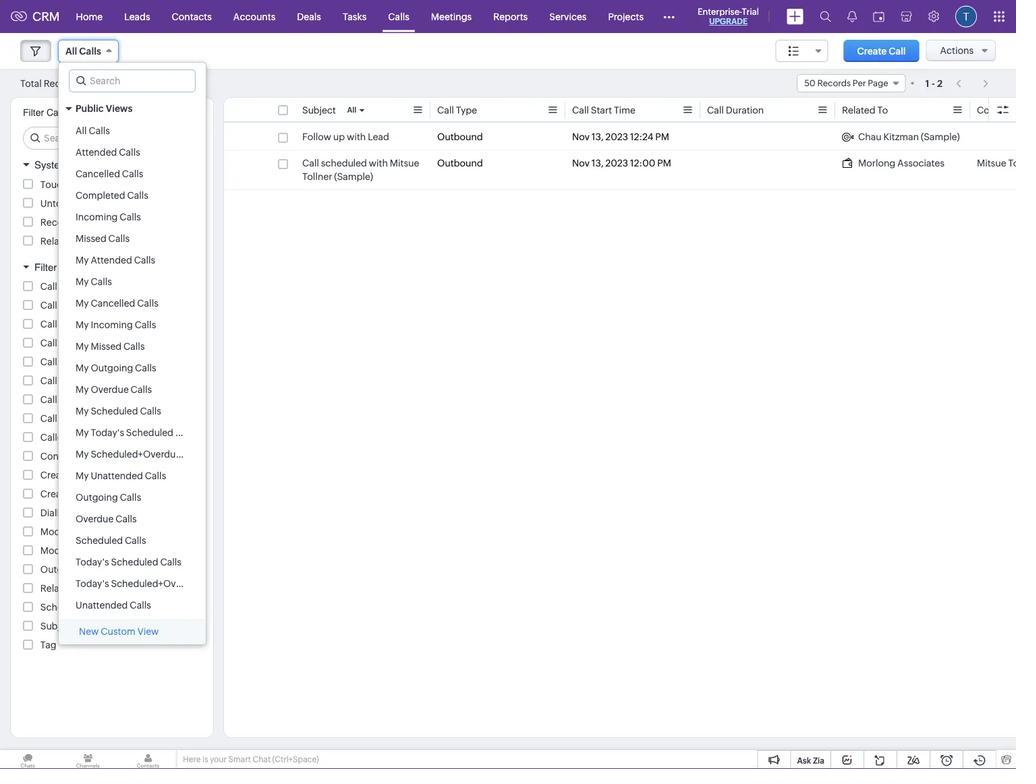 Task type: locate. For each thing, give the bounding box(es) containing it.
related
[[842, 105, 875, 116], [40, 236, 74, 247], [40, 584, 74, 594]]

1 vertical spatial related to
[[40, 584, 86, 594]]

today's down modified time
[[76, 557, 109, 568]]

0 vertical spatial call start time
[[572, 105, 635, 116]]

0 vertical spatial filter
[[23, 107, 44, 118]]

incoming inside "option"
[[91, 320, 133, 331]]

outgoing up number
[[76, 493, 118, 503]]

new
[[79, 627, 99, 638]]

2 nov from the top
[[572, 158, 590, 169]]

dialled
[[40, 508, 71, 519]]

0 horizontal spatial call duration
[[40, 300, 97, 311]]

morlong associates
[[858, 158, 945, 169]]

my down name at bottom
[[76, 471, 89, 482]]

overdue
[[91, 385, 129, 395], [76, 514, 114, 525]]

3 my from the top
[[76, 298, 89, 309]]

1 vertical spatial overdue
[[76, 514, 114, 525]]

chat
[[253, 756, 271, 765]]

1 vertical spatial scheduled+overdue
[[111, 579, 201, 590]]

my attended calls option
[[59, 250, 206, 271]]

6 my from the top
[[76, 363, 89, 374]]

to down n
[[1008, 158, 1016, 169]]

row group
[[224, 124, 1016, 190]]

time
[[614, 105, 635, 116], [82, 395, 104, 405], [77, 489, 99, 500], [82, 546, 103, 557]]

related down per
[[842, 105, 875, 116]]

related down record
[[40, 236, 74, 247]]

0 vertical spatial type
[[456, 105, 477, 116]]

follow up with lead link
[[302, 130, 389, 144]]

caller
[[40, 432, 66, 443]]

1 vertical spatial by
[[77, 470, 88, 481]]

1 vertical spatial attended
[[91, 255, 132, 266]]

follow
[[302, 132, 331, 142]]

1 vertical spatial created
[[40, 489, 76, 500]]

overdue down my outgoing calls
[[91, 385, 129, 395]]

scheduled down overdue calls
[[76, 536, 123, 546]]

created
[[40, 470, 76, 481], [40, 489, 76, 500]]

overdue down the outgoing calls
[[76, 514, 114, 525]]

unattended up the outgoing calls
[[91, 471, 143, 482]]

modified for modified by
[[40, 527, 80, 538]]

pm for nov 13, 2023 12:24 pm
[[655, 132, 669, 142]]

my cancelled calls option
[[59, 293, 206, 314]]

incoming calls option
[[59, 206, 206, 228]]

0 vertical spatial outgoing
[[91, 363, 133, 374]]

to up scheduled in crm
[[76, 584, 86, 594]]

mitsue inside call scheduled with mitsue tollner (sample)
[[390, 158, 419, 169]]

pm right 12:00
[[657, 158, 671, 169]]

touched records
[[40, 179, 117, 190]]

home
[[76, 11, 103, 22]]

1 vertical spatial all
[[347, 106, 356, 114]]

0 vertical spatial all calls
[[65, 46, 101, 57]]

2 vertical spatial outgoing
[[40, 565, 83, 575]]

crm
[[32, 10, 60, 23], [100, 602, 121, 613]]

call inside button
[[889, 46, 906, 56]]

records right total
[[44, 78, 80, 89]]

cancelled inside "cancelled calls" option
[[76, 169, 120, 179]]

1 vertical spatial modified
[[40, 546, 80, 557]]

2 vertical spatial related
[[40, 584, 74, 594]]

13, down nov 13, 2023 12:24 pm
[[592, 158, 604, 169]]

2 for 1 - 2
[[937, 78, 943, 89]]

chats image
[[0, 751, 55, 770]]

owner
[[59, 338, 89, 349]]

modified down dialled
[[40, 527, 80, 538]]

scheduled+overdue down today's scheduled calls
[[111, 579, 201, 590]]

2 13, from the top
[[592, 158, 604, 169]]

view
[[137, 627, 159, 638]]

2 vertical spatial to
[[76, 584, 86, 594]]

1 vertical spatial today's
[[76, 557, 109, 568]]

start up nov 13, 2023 12:24 pm
[[591, 105, 612, 116]]

9 my from the top
[[76, 428, 89, 439]]

1 vertical spatial (sample)
[[334, 171, 373, 182]]

by down number
[[82, 527, 93, 538]]

scheduled up "my scheduled+overdue calls for today"
[[126, 428, 173, 439]]

attended
[[76, 147, 117, 158], [91, 255, 132, 266]]

with inside "link"
[[347, 132, 366, 142]]

1 created from the top
[[40, 470, 76, 481]]

0 horizontal spatial with
[[347, 132, 366, 142]]

crm right the in
[[100, 602, 121, 613]]

by for created
[[77, 470, 88, 481]]

2 right -
[[937, 78, 943, 89]]

incoming inside option
[[76, 212, 118, 223]]

mitsue down contact n
[[977, 158, 1006, 169]]

outgoing for calls
[[76, 493, 118, 503]]

scheduled+overdue for today's
[[111, 579, 201, 590]]

(sample)
[[921, 132, 960, 142], [334, 171, 373, 182]]

subject up tag
[[40, 621, 74, 632]]

smart
[[228, 756, 251, 765]]

my up purpose on the top of page
[[76, 341, 89, 352]]

by inside dropdown button
[[60, 261, 72, 273]]

0 horizontal spatial mitsue
[[390, 158, 419, 169]]

nov down nov 13, 2023 12:24 pm
[[572, 158, 590, 169]]

morlong associates link
[[842, 157, 945, 170]]

4 my from the top
[[76, 320, 89, 331]]

signals element
[[839, 0, 865, 33]]

call inside call scheduled with mitsue tollner (sample)
[[302, 158, 319, 169]]

scheduled in crm
[[40, 602, 121, 613]]

navigation
[[949, 74, 996, 93]]

my for my outgoing calls
[[76, 363, 89, 374]]

my up the result
[[76, 363, 89, 374]]

call scheduled with mitsue tollner (sample)
[[302, 158, 419, 182]]

new custom view
[[79, 627, 159, 638]]

action up related records action on the left top of the page
[[74, 217, 103, 228]]

crm left home
[[32, 10, 60, 23]]

records
[[44, 78, 80, 89], [817, 78, 851, 88], [81, 179, 117, 190], [92, 198, 128, 209], [76, 236, 112, 247]]

mitsue right scheduled
[[390, 158, 419, 169]]

0 vertical spatial today's
[[91, 428, 124, 439]]

1 mitsue from the left
[[390, 158, 419, 169]]

with down lead
[[369, 158, 388, 169]]

outgoing
[[91, 363, 133, 374], [76, 493, 118, 503], [40, 565, 83, 575]]

missed down record action
[[76, 233, 106, 244]]

2 up the public
[[82, 79, 87, 89]]

defined
[[71, 159, 106, 171]]

subject
[[302, 105, 336, 116], [40, 621, 74, 632]]

1 vertical spatial type
[[59, 414, 80, 424]]

all calls down the public
[[76, 125, 110, 136]]

2 2023 from the top
[[605, 158, 628, 169]]

call start time
[[572, 105, 635, 116], [40, 395, 104, 405]]

0 vertical spatial crm
[[32, 10, 60, 23]]

0 vertical spatial action
[[74, 217, 103, 228]]

0 vertical spatial by
[[60, 261, 72, 273]]

(sample) up associates
[[921, 132, 960, 142]]

13, for nov 13, 2023 12:00 pm
[[592, 158, 604, 169]]

2 created from the top
[[40, 489, 76, 500]]

0 vertical spatial modified
[[40, 527, 80, 538]]

0 vertical spatial created
[[40, 470, 76, 481]]

0 vertical spatial nov
[[572, 132, 590, 142]]

2 vertical spatial today's
[[76, 579, 109, 590]]

1 my from the top
[[76, 255, 89, 266]]

1 vertical spatial 2023
[[605, 158, 628, 169]]

total records 2
[[20, 78, 87, 89]]

attended down missed calls
[[91, 255, 132, 266]]

my today's scheduled calls option
[[59, 422, 206, 444]]

contact down "caller id"
[[40, 451, 76, 462]]

0 vertical spatial contact
[[977, 105, 1012, 116]]

contacts image
[[120, 751, 176, 770]]

2 modified from the top
[[40, 546, 80, 557]]

unattended
[[91, 471, 143, 482], [76, 600, 128, 611]]

(sample) down scheduled
[[334, 171, 373, 182]]

all up follow up with lead "link" on the top of the page
[[347, 106, 356, 114]]

unattended up new
[[76, 600, 128, 611]]

created up created time
[[40, 470, 76, 481]]

filter up call agenda
[[34, 261, 57, 273]]

records right 50
[[817, 78, 851, 88]]

record
[[40, 217, 72, 228]]

my attended calls
[[76, 255, 155, 266]]

my down related records action on the left top of the page
[[76, 255, 89, 266]]

None field
[[776, 40, 828, 62]]

cancelled calls option
[[59, 163, 206, 185]]

2 inside total records 2
[[82, 79, 87, 89]]

call owner
[[40, 338, 89, 349]]

0 vertical spatial (sample)
[[921, 132, 960, 142]]

by for filter
[[60, 261, 72, 273]]

type
[[456, 105, 477, 116], [59, 414, 80, 424]]

nov for nov 13, 2023 12:24 pm
[[572, 132, 590, 142]]

call start time up nov 13, 2023 12:24 pm
[[572, 105, 635, 116]]

1 horizontal spatial start
[[591, 105, 612, 116]]

all calls inside field
[[65, 46, 101, 57]]

1 2023 from the top
[[605, 132, 628, 142]]

1 horizontal spatial action
[[114, 236, 143, 247]]

untouched
[[40, 198, 90, 209]]

today's down outgoing call status
[[76, 579, 109, 590]]

0 vertical spatial unattended
[[91, 471, 143, 482]]

2 my from the top
[[76, 277, 89, 287]]

records inside 'field'
[[817, 78, 851, 88]]

my down purpose on the top of page
[[76, 385, 89, 395]]

scheduled down the scheduled calls "option"
[[111, 557, 158, 568]]

tasks link
[[332, 0, 377, 33]]

1 vertical spatial crm
[[100, 602, 121, 613]]

page
[[868, 78, 888, 88]]

call start time down the result
[[40, 395, 104, 405]]

scheduled+overdue down my today's scheduled calls
[[91, 449, 181, 460]]

11 my from the top
[[76, 471, 89, 482]]

related to up scheduled in crm
[[40, 584, 86, 594]]

filter down total
[[23, 107, 44, 118]]

purpose
[[59, 357, 95, 368]]

1 vertical spatial call start time
[[40, 395, 104, 405]]

records for total
[[44, 78, 80, 89]]

0 vertical spatial attended
[[76, 147, 117, 158]]

1 outbound from the top
[[437, 132, 483, 142]]

0 horizontal spatial call type
[[40, 414, 80, 424]]

with inside call scheduled with mitsue tollner (sample)
[[369, 158, 388, 169]]

1 vertical spatial with
[[369, 158, 388, 169]]

with right up
[[347, 132, 366, 142]]

8 my from the top
[[76, 406, 89, 417]]

2 mitsue from the left
[[977, 158, 1006, 169]]

my up id
[[76, 406, 89, 417]]

subject up follow at the top left of the page
[[302, 105, 336, 116]]

my outgoing calls option
[[59, 358, 206, 379]]

1 vertical spatial pm
[[657, 158, 671, 169]]

1 modified from the top
[[40, 527, 80, 538]]

1 vertical spatial 13,
[[592, 158, 604, 169]]

1 vertical spatial subject
[[40, 621, 74, 632]]

to down page
[[877, 105, 888, 116]]

create menu image
[[787, 8, 804, 25]]

1 horizontal spatial contact
[[977, 105, 1012, 116]]

0 vertical spatial scheduled+overdue
[[91, 449, 181, 460]]

1 horizontal spatial mitsue
[[977, 158, 1006, 169]]

my calls
[[76, 277, 112, 287]]

modified time
[[40, 546, 103, 557]]

calls inside 'link'
[[388, 11, 409, 22]]

action up my attended calls option
[[114, 236, 143, 247]]

today's for scheduled
[[76, 557, 109, 568]]

duration
[[726, 105, 764, 116], [59, 300, 97, 311], [59, 319, 97, 330]]

1 horizontal spatial with
[[369, 158, 388, 169]]

services link
[[539, 0, 597, 33]]

outgoing inside option
[[76, 493, 118, 503]]

contacts
[[172, 11, 212, 22]]

2 vertical spatial by
[[82, 527, 93, 538]]

1 vertical spatial cancelled
[[91, 298, 135, 309]]

0 vertical spatial related to
[[842, 105, 888, 116]]

1 horizontal spatial 2
[[937, 78, 943, 89]]

2023 left 12:24 on the right top of page
[[605, 132, 628, 142]]

today
[[220, 449, 247, 460]]

0 vertical spatial call duration
[[707, 105, 764, 116]]

name
[[78, 451, 104, 462]]

projects link
[[597, 0, 654, 33]]

my scheduled+overdue calls for today
[[76, 449, 247, 460]]

my down fields
[[76, 277, 89, 287]]

1 vertical spatial call duration
[[40, 300, 97, 311]]

1 vertical spatial start
[[59, 395, 80, 405]]

created by
[[40, 470, 88, 481]]

id
[[68, 432, 77, 443]]

my
[[76, 255, 89, 266], [76, 277, 89, 287], [76, 298, 89, 309], [76, 320, 89, 331], [76, 341, 89, 352], [76, 363, 89, 374], [76, 385, 89, 395], [76, 406, 89, 417], [76, 428, 89, 439], [76, 449, 89, 460], [76, 471, 89, 482]]

2 for total records 2
[[82, 79, 87, 89]]

my down agenda
[[76, 298, 89, 309]]

related to
[[842, 105, 888, 116], [40, 584, 86, 594]]

all down by
[[76, 125, 87, 136]]

0 horizontal spatial type
[[59, 414, 80, 424]]

time down the result
[[82, 395, 104, 405]]

my scheduled calls option
[[59, 401, 206, 422]]

completed
[[76, 190, 125, 201]]

1 vertical spatial to
[[1008, 158, 1016, 169]]

modified down modified by
[[40, 546, 80, 557]]

tag
[[40, 640, 56, 651]]

0 vertical spatial pm
[[655, 132, 669, 142]]

(in
[[99, 319, 110, 330]]

outgoing calls option
[[59, 487, 206, 509]]

outbound for follow up with lead
[[437, 132, 483, 142]]

my down id
[[76, 449, 89, 460]]

-
[[931, 78, 935, 89]]

0 vertical spatial outbound
[[437, 132, 483, 142]]

10 my from the top
[[76, 449, 89, 460]]

0 horizontal spatial call start time
[[40, 395, 104, 405]]

with for scheduled
[[369, 158, 388, 169]]

outgoing down modified time
[[40, 565, 83, 575]]

all up total records 2
[[65, 46, 77, 57]]

call type
[[437, 105, 477, 116], [40, 414, 80, 424]]

filter inside filter by fields dropdown button
[[34, 261, 57, 273]]

missed down (in in the left top of the page
[[91, 341, 122, 352]]

with for up
[[347, 132, 366, 142]]

50 Records Per Page field
[[797, 74, 906, 92]]

records up incoming calls
[[92, 198, 128, 209]]

0 horizontal spatial contact
[[40, 451, 76, 462]]

contact for contact n
[[977, 105, 1012, 116]]

records up fields
[[76, 236, 112, 247]]

custom
[[101, 627, 135, 638]]

reports link
[[483, 0, 539, 33]]

0 horizontal spatial 2
[[82, 79, 87, 89]]

by up call agenda
[[60, 261, 72, 273]]

by down name at bottom
[[77, 470, 88, 481]]

0 vertical spatial all
[[65, 46, 77, 57]]

start down the result
[[59, 395, 80, 405]]

1 horizontal spatial (sample)
[[921, 132, 960, 142]]

call result
[[40, 376, 86, 387]]

pm right 12:24 on the right top of page
[[655, 132, 669, 142]]

signals image
[[847, 11, 857, 22]]

0 vertical spatial incoming
[[76, 212, 118, 223]]

1 horizontal spatial related to
[[842, 105, 888, 116]]

to
[[877, 105, 888, 116], [1008, 158, 1016, 169], [76, 584, 86, 594]]

attended up defined
[[76, 147, 117, 158]]

0 horizontal spatial (sample)
[[334, 171, 373, 182]]

my up name at bottom
[[76, 428, 89, 439]]

today's scheduled+overdue calls option
[[59, 573, 225, 595]]

7 my from the top
[[76, 385, 89, 395]]

time up number
[[77, 489, 99, 500]]

home link
[[65, 0, 113, 33]]

my inside "option"
[[76, 320, 89, 331]]

related to up chau
[[842, 105, 888, 116]]

attended calls option
[[59, 142, 206, 163]]

create call button
[[844, 40, 919, 62]]

2 horizontal spatial to
[[1008, 158, 1016, 169]]

scheduled+overdue inside option
[[111, 579, 201, 590]]

1 horizontal spatial call start time
[[572, 105, 635, 116]]

outgoing down my missed calls
[[91, 363, 133, 374]]

overdue calls option
[[59, 509, 206, 530]]

(sample) inside call scheduled with mitsue tollner (sample)
[[334, 171, 373, 182]]

all calls option
[[59, 120, 206, 142]]

1 nov from the top
[[572, 132, 590, 142]]

1 13, from the top
[[592, 132, 604, 142]]

13,
[[592, 132, 604, 142], [592, 158, 604, 169]]

1 vertical spatial outgoing
[[76, 493, 118, 503]]

meetings link
[[420, 0, 483, 33]]

1 vertical spatial outbound
[[437, 158, 483, 169]]

related up scheduled in crm
[[40, 584, 74, 594]]

1 vertical spatial contact
[[40, 451, 76, 462]]

0 horizontal spatial to
[[76, 584, 86, 594]]

cancelled inside my cancelled calls option
[[91, 298, 135, 309]]

0 vertical spatial call type
[[437, 105, 477, 116]]

13, up nov 13, 2023 12:00 pm at the top of the page
[[592, 132, 604, 142]]

created up dialled
[[40, 489, 76, 500]]

2 outbound from the top
[[437, 158, 483, 169]]

contact left n
[[977, 105, 1012, 116]]

calendar image
[[873, 11, 884, 22]]

outgoing call status
[[40, 565, 131, 575]]

row group containing follow up with lead
[[224, 124, 1016, 190]]

0 horizontal spatial action
[[74, 217, 103, 228]]

incoming calls
[[76, 212, 141, 223]]

contact for contact name
[[40, 451, 76, 462]]

nov up nov 13, 2023 12:00 pm at the top of the page
[[572, 132, 590, 142]]

1 horizontal spatial subject
[[302, 105, 336, 116]]

today's down my scheduled calls
[[91, 428, 124, 439]]

5 my from the top
[[76, 341, 89, 352]]

time up nov 13, 2023 12:24 pm
[[614, 105, 635, 116]]

0 vertical spatial related
[[842, 105, 875, 116]]

reports
[[493, 11, 528, 22]]

1 vertical spatial action
[[114, 236, 143, 247]]

scheduled left the in
[[40, 602, 88, 613]]

action
[[74, 217, 103, 228], [114, 236, 143, 247]]

0 vertical spatial cancelled
[[76, 169, 120, 179]]

1 vertical spatial nov
[[572, 158, 590, 169]]

my up the owner
[[76, 320, 89, 331]]

time up outgoing call status
[[82, 546, 103, 557]]

created time
[[40, 489, 99, 500]]

0 vertical spatial with
[[347, 132, 366, 142]]

all calls down home
[[65, 46, 101, 57]]

records up completed on the top left
[[81, 179, 117, 190]]

scheduled+overdue for my
[[91, 449, 181, 460]]

0 vertical spatial missed
[[76, 233, 106, 244]]

system defined filters button
[[11, 153, 213, 177]]

2 vertical spatial all
[[76, 125, 87, 136]]

morlong
[[858, 158, 896, 169]]

2023 left 12:00
[[605, 158, 628, 169]]

1 vertical spatial all calls
[[76, 125, 110, 136]]

1 vertical spatial related
[[40, 236, 74, 247]]



Task type: describe. For each thing, give the bounding box(es) containing it.
records for touched
[[81, 179, 117, 190]]

public views region
[[59, 120, 247, 617]]

Search text field
[[24, 128, 202, 149]]

13, for nov 13, 2023 12:24 pm
[[592, 132, 604, 142]]

deals
[[297, 11, 321, 22]]

to inside row group
[[1008, 158, 1016, 169]]

2023 for 12:24
[[605, 132, 628, 142]]

zia
[[813, 757, 824, 766]]

all inside option
[[76, 125, 87, 136]]

my for my missed calls
[[76, 341, 89, 352]]

touched
[[40, 179, 79, 190]]

profile element
[[947, 0, 985, 33]]

public views
[[76, 103, 132, 114]]

my for my cancelled calls
[[76, 298, 89, 309]]

my for my incoming calls
[[76, 320, 89, 331]]

search image
[[820, 11, 831, 22]]

agenda
[[59, 281, 94, 292]]

unattended inside option
[[91, 471, 143, 482]]

total
[[20, 78, 42, 89]]

scheduled calls
[[76, 536, 146, 546]]

chau
[[858, 132, 882, 142]]

unattended calls
[[76, 600, 151, 611]]

overdue calls
[[76, 514, 137, 525]]

public views button
[[59, 97, 206, 120]]

0 horizontal spatial start
[[59, 395, 80, 405]]

caller id
[[40, 432, 77, 443]]

Search text field
[[69, 70, 195, 92]]

records for 50
[[817, 78, 851, 88]]

tasks
[[343, 11, 367, 22]]

filters
[[109, 159, 136, 171]]

trial
[[742, 6, 759, 17]]

scheduled down my overdue calls
[[91, 406, 138, 417]]

actions
[[940, 45, 974, 56]]

my for my overdue calls
[[76, 385, 89, 395]]

calls link
[[377, 0, 420, 33]]

cancelled calls
[[76, 169, 143, 179]]

my missed calls option
[[59, 336, 206, 358]]

search element
[[812, 0, 839, 33]]

my for my calls
[[76, 277, 89, 287]]

overdue inside overdue calls option
[[76, 514, 114, 525]]

pm for nov 13, 2023 12:00 pm
[[657, 158, 671, 169]]

associates
[[897, 158, 945, 169]]

outgoing for call
[[40, 565, 83, 575]]

filter for filter by fields
[[34, 261, 57, 273]]

outbound for call scheduled with mitsue tollner (sample)
[[437, 158, 483, 169]]

for
[[206, 449, 219, 460]]

crm link
[[11, 10, 60, 23]]

leads
[[124, 11, 150, 22]]

call agenda
[[40, 281, 94, 292]]

up
[[333, 132, 345, 142]]

my for my today's scheduled calls
[[76, 428, 89, 439]]

filter for filter calls by
[[23, 107, 44, 118]]

All Calls field
[[58, 40, 119, 63]]

my for my attended calls
[[76, 255, 89, 266]]

services
[[549, 11, 587, 22]]

projects
[[608, 11, 644, 22]]

50 records per page
[[804, 78, 888, 88]]

modified for modified time
[[40, 546, 80, 557]]

by for modified
[[82, 527, 93, 538]]

ask
[[797, 757, 811, 766]]

0 horizontal spatial subject
[[40, 621, 74, 632]]

call purpose
[[40, 357, 95, 368]]

here
[[183, 756, 201, 765]]

scheduled calls option
[[59, 530, 206, 552]]

n
[[1014, 105, 1016, 116]]

related records action
[[40, 236, 143, 247]]

missed inside option
[[91, 341, 122, 352]]

completed calls option
[[59, 185, 206, 206]]

chau kitzman (sample)
[[858, 132, 960, 142]]

my unattended calls option
[[59, 466, 206, 487]]

untouched records
[[40, 198, 128, 209]]

profile image
[[955, 6, 977, 27]]

0 vertical spatial overdue
[[91, 385, 129, 395]]

Other Modules field
[[654, 6, 683, 27]]

0 vertical spatial subject
[[302, 105, 336, 116]]

today's for scheduled+overdue
[[76, 579, 109, 590]]

2023 for 12:00
[[605, 158, 628, 169]]

my today's scheduled calls
[[76, 428, 197, 439]]

mitsue to link
[[977, 157, 1016, 170]]

records for untouched
[[92, 198, 128, 209]]

kitzman
[[883, 132, 919, 142]]

0 vertical spatial duration
[[726, 105, 764, 116]]

tollner
[[302, 171, 332, 182]]

nov for nov 13, 2023 12:00 pm
[[572, 158, 590, 169]]

deals link
[[286, 0, 332, 33]]

contacts link
[[161, 0, 223, 33]]

accounts
[[233, 11, 275, 22]]

1 horizontal spatial call type
[[437, 105, 477, 116]]

all inside field
[[65, 46, 77, 57]]

1 horizontal spatial call duration
[[707, 105, 764, 116]]

0 vertical spatial start
[[591, 105, 612, 116]]

created for created by
[[40, 470, 76, 481]]

modified by
[[40, 527, 93, 538]]

1 horizontal spatial crm
[[100, 602, 121, 613]]

size image
[[789, 45, 799, 57]]

lead
[[368, 132, 389, 142]]

nov 13, 2023 12:24 pm
[[572, 132, 669, 142]]

mitsue to
[[977, 158, 1016, 169]]

1 vertical spatial call type
[[40, 414, 80, 424]]

today's scheduled calls
[[76, 557, 181, 568]]

new custom view link
[[59, 621, 206, 645]]

call duration (in seconds)
[[40, 319, 152, 330]]

nov 13, 2023 12:00 pm
[[572, 158, 671, 169]]

filter calls by
[[23, 107, 80, 118]]

created for created time
[[40, 489, 76, 500]]

create
[[857, 46, 887, 56]]

outgoing calls
[[76, 493, 141, 503]]

today's scheduled+overdue calls
[[76, 579, 225, 590]]

status
[[103, 565, 131, 575]]

my overdue calls
[[76, 385, 152, 395]]

1 vertical spatial unattended
[[76, 600, 128, 611]]

calls inside field
[[79, 46, 101, 57]]

system
[[34, 159, 68, 171]]

12:24
[[630, 132, 653, 142]]

number
[[73, 508, 109, 519]]

my calls option
[[59, 271, 206, 293]]

enterprise-trial upgrade
[[698, 6, 759, 26]]

0 horizontal spatial related to
[[40, 584, 86, 594]]

my for my scheduled calls
[[76, 406, 89, 417]]

1 horizontal spatial type
[[456, 105, 477, 116]]

fields
[[74, 261, 101, 273]]

channels image
[[60, 751, 116, 770]]

filter by fields button
[[11, 255, 213, 279]]

scheduled inside "option"
[[76, 536, 123, 546]]

my unattended calls
[[76, 471, 166, 482]]

per
[[853, 78, 866, 88]]

all calls inside option
[[76, 125, 110, 136]]

in
[[90, 602, 98, 613]]

2 vertical spatial duration
[[59, 319, 97, 330]]

here is your smart chat (ctrl+space)
[[183, 756, 319, 765]]

contact name
[[40, 451, 104, 462]]

my incoming calls option
[[59, 314, 206, 336]]

my outgoing calls
[[76, 363, 156, 374]]

follow up with lead
[[302, 132, 389, 142]]

attended calls
[[76, 147, 140, 158]]

filter by fields
[[34, 261, 101, 273]]

(ctrl+space)
[[272, 756, 319, 765]]

1 vertical spatial duration
[[59, 300, 97, 311]]

outgoing inside option
[[91, 363, 133, 374]]

my for my unattended calls
[[76, 471, 89, 482]]

my for my scheduled+overdue calls for today
[[76, 449, 89, 460]]

0 vertical spatial to
[[877, 105, 888, 116]]

records for related
[[76, 236, 112, 247]]

0 horizontal spatial crm
[[32, 10, 60, 23]]

public
[[76, 103, 104, 114]]

dialled number
[[40, 508, 109, 519]]

50
[[804, 78, 816, 88]]

scheduled
[[321, 158, 367, 169]]

create menu element
[[779, 0, 812, 33]]



Task type: vqa. For each thing, say whether or not it's contained in the screenshot.
Contact 'field'
no



